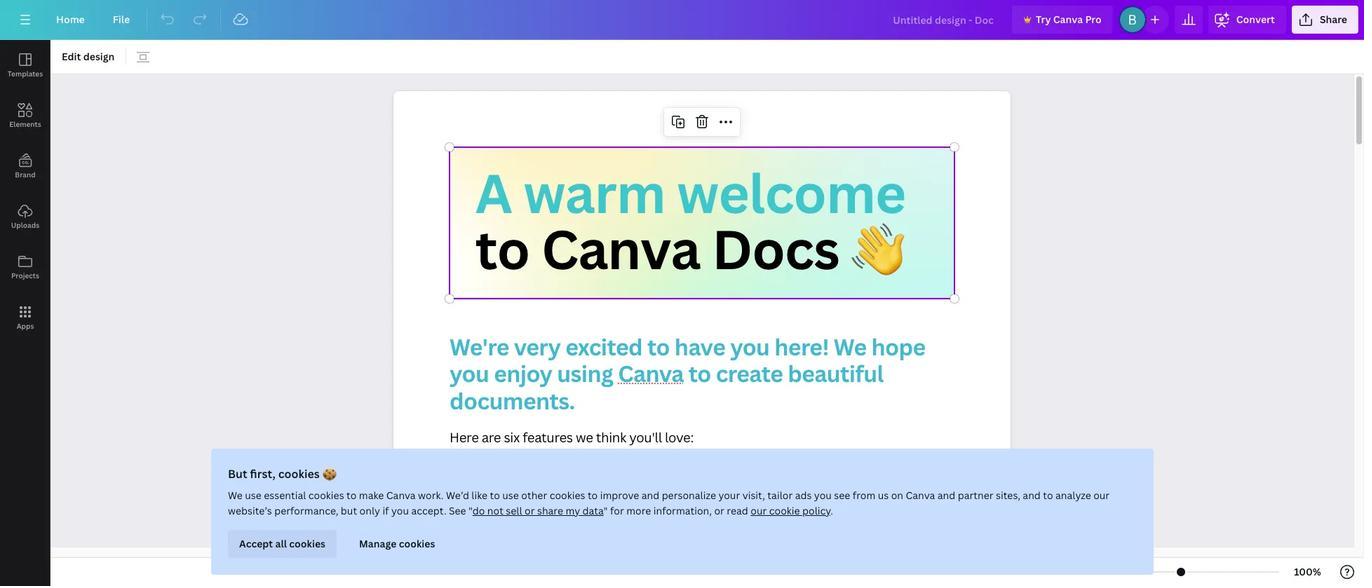 Task type: describe. For each thing, give the bounding box(es) containing it.
+
[[572, 482, 583, 512]]

the
[[532, 482, 567, 512]]

canva inside the we're very excited to have you here! we hope you enjoy using canva to create beautiful documents.
[[618, 359, 684, 389]]

elements
[[9, 119, 41, 129]]

file
[[113, 13, 130, 26]]

personalize
[[662, 489, 716, 502]]

.
[[831, 505, 833, 518]]

apps button
[[0, 293, 51, 343]]

improve
[[600, 489, 639, 502]]

main menu bar
[[0, 0, 1365, 40]]

edit design
[[62, 50, 115, 63]]

on
[[891, 489, 904, 502]]

make
[[359, 489, 384, 502]]

side panel tab list
[[0, 40, 51, 343]]

have
[[675, 332, 726, 362]]

but
[[341, 505, 357, 518]]

see
[[834, 489, 850, 502]]

like
[[471, 489, 487, 502]]

1 and from the left
[[642, 489, 659, 502]]

1. meet the + button
[[450, 482, 661, 512]]

think
[[596, 429, 627, 446]]

uploads
[[11, 220, 39, 230]]

manage cookies button
[[348, 531, 446, 559]]

file button
[[102, 6, 141, 34]]

read
[[727, 505, 748, 518]]

uploads button
[[0, 192, 51, 242]]

beautiful
[[788, 359, 884, 389]]

other
[[521, 489, 547, 502]]

try
[[1036, 13, 1052, 26]]

1.
[[450, 482, 467, 512]]

not
[[487, 505, 503, 518]]

do not sell or share my data " for more information, or read our cookie policy .
[[472, 505, 833, 518]]

share button
[[1292, 6, 1359, 34]]

but first, cookies 🍪 dialog
[[211, 449, 1154, 575]]

only
[[359, 505, 380, 518]]

edit design button
[[56, 46, 120, 68]]

six
[[504, 429, 520, 446]]

cookie
[[769, 505, 800, 518]]

our cookie policy link
[[751, 505, 831, 518]]

elements button
[[0, 91, 51, 141]]

do
[[472, 505, 485, 518]]

but
[[228, 467, 247, 482]]

create
[[716, 359, 783, 389]]

my
[[566, 505, 580, 518]]

home link
[[45, 6, 96, 34]]

2 or from the left
[[714, 505, 724, 518]]

2 " from the left
[[604, 505, 608, 518]]

do not sell or share my data link
[[472, 505, 604, 518]]

welcome
[[677, 156, 906, 229]]

you'll
[[630, 429, 662, 446]]

projects
[[11, 271, 39, 281]]

features
[[523, 429, 573, 446]]

pro
[[1086, 13, 1102, 26]]

accept
[[239, 538, 273, 551]]

templates
[[8, 69, 43, 79]]

apps
[[17, 321, 34, 331]]

to canva docs 👋
[[476, 212, 904, 285]]

brand
[[15, 170, 36, 180]]

website's
[[228, 505, 272, 518]]

enjoy
[[494, 359, 552, 389]]

meet
[[472, 482, 527, 512]]

👋
[[852, 212, 904, 285]]

we inside we use essential cookies to make canva work. we'd like to use other cookies to improve and personalize your visit, tailor ads you see from us on canva and partner sites, and to analyze our website's performance, but only if you accept. see "
[[228, 489, 242, 502]]

" inside we use essential cookies to make canva work. we'd like to use other cookies to improve and personalize your visit, tailor ads you see from us on canva and partner sites, and to analyze our website's performance, but only if you accept. see "
[[468, 505, 472, 518]]

edit
[[62, 50, 81, 63]]

1 use from the left
[[245, 489, 261, 502]]

cookies up essential on the bottom of page
[[278, 467, 319, 482]]

here!
[[775, 332, 829, 362]]

share
[[1321, 13, 1348, 26]]

🍪
[[322, 467, 336, 482]]

templates button
[[0, 40, 51, 91]]



Task type: locate. For each thing, give the bounding box(es) containing it.
2 and from the left
[[938, 489, 956, 502]]

0 horizontal spatial "
[[468, 505, 472, 518]]

to
[[476, 212, 530, 285], [648, 332, 670, 362], [689, 359, 711, 389], [346, 489, 356, 502], [490, 489, 500, 502], [588, 489, 598, 502], [1043, 489, 1053, 502]]

100%
[[1295, 566, 1322, 579]]

1 horizontal spatial or
[[714, 505, 724, 518]]

performance,
[[274, 505, 338, 518]]

or
[[525, 505, 535, 518], [714, 505, 724, 518]]

1 horizontal spatial our
[[1094, 489, 1110, 502]]

none text field containing a warm welcome
[[394, 91, 1011, 587]]

analyze
[[1056, 489, 1091, 502]]

sell
[[506, 505, 522, 518]]

we'd
[[446, 489, 469, 502]]

but first, cookies 🍪
[[228, 467, 336, 482]]

visit,
[[743, 489, 765, 502]]

you right have
[[731, 332, 770, 362]]

data
[[582, 505, 604, 518]]

manage cookies
[[359, 538, 435, 551]]

sites,
[[996, 489, 1021, 502]]

0 vertical spatial our
[[1094, 489, 1110, 502]]

and left partner on the right
[[938, 489, 956, 502]]

excited
[[566, 332, 643, 362]]

brand button
[[0, 141, 51, 192]]

accept all cookies
[[239, 538, 325, 551]]

cookies up "my"
[[550, 489, 585, 502]]

or left read
[[714, 505, 724, 518]]

cookies down accept.
[[399, 538, 435, 551]]

cookies inside manage cookies button
[[399, 538, 435, 551]]

you right if
[[391, 505, 409, 518]]

see
[[449, 505, 466, 518]]

a
[[476, 156, 512, 229]]

try canva pro button
[[1013, 6, 1113, 34]]

hope
[[872, 332, 926, 362]]

1 horizontal spatial use
[[502, 489, 519, 502]]

essential
[[264, 489, 306, 502]]

button
[[588, 482, 661, 512]]

all
[[275, 538, 287, 551]]

0 horizontal spatial we
[[228, 489, 242, 502]]

our down "visit,"
[[751, 505, 767, 518]]

share
[[537, 505, 563, 518]]

accept all cookies button
[[228, 531, 336, 559]]

if
[[382, 505, 389, 518]]

very
[[514, 332, 561, 362]]

try canva pro
[[1036, 13, 1102, 26]]

are
[[482, 429, 501, 446]]

1 or from the left
[[525, 505, 535, 518]]

2 use from the left
[[502, 489, 519, 502]]

0 horizontal spatial and
[[642, 489, 659, 502]]

0 vertical spatial we
[[834, 332, 867, 362]]

docs
[[712, 212, 840, 285]]

canva inside try canva pro button
[[1054, 13, 1084, 26]]

100% button
[[1286, 561, 1331, 584]]

design
[[83, 50, 115, 63]]

Design title text field
[[882, 6, 1007, 34]]

use up sell
[[502, 489, 519, 502]]

we inside the we're very excited to have you here! we hope you enjoy using canva to create beautiful documents.
[[834, 332, 867, 362]]

" left for
[[604, 505, 608, 518]]

we up 'website's'
[[228, 489, 242, 502]]

0 horizontal spatial use
[[245, 489, 261, 502]]

love:
[[665, 429, 694, 446]]

us
[[878, 489, 889, 502]]

cookies down 🍪
[[308, 489, 344, 502]]

cookies inside accept all cookies button
[[289, 538, 325, 551]]

1 " from the left
[[468, 505, 472, 518]]

None text field
[[394, 91, 1011, 587]]

and right 'sites,' at the bottom
[[1023, 489, 1041, 502]]

work.
[[418, 489, 444, 502]]

first,
[[250, 467, 275, 482]]

and up do not sell or share my data " for more information, or read our cookie policy .
[[642, 489, 659, 502]]

we use essential cookies to make canva work. we'd like to use other cookies to improve and personalize your visit, tailor ads you see from us on canva and partner sites, and to analyze our website's performance, but only if you accept. see "
[[228, 489, 1110, 518]]

we're very excited to have you here! we hope you enjoy using canva to create beautiful documents.
[[450, 332, 931, 416]]

0 horizontal spatial or
[[525, 505, 535, 518]]

2 horizontal spatial and
[[1023, 489, 1041, 502]]

cookies
[[278, 467, 319, 482], [308, 489, 344, 502], [550, 489, 585, 502], [289, 538, 325, 551], [399, 538, 435, 551]]

use up 'website's'
[[245, 489, 261, 502]]

or right sell
[[525, 505, 535, 518]]

0 horizontal spatial our
[[751, 505, 767, 518]]

policy
[[802, 505, 831, 518]]

information,
[[654, 505, 712, 518]]

from
[[853, 489, 876, 502]]

1 vertical spatial our
[[751, 505, 767, 518]]

"
[[468, 505, 472, 518], [604, 505, 608, 518]]

you left the enjoy
[[450, 359, 489, 389]]

1 vertical spatial we
[[228, 489, 242, 502]]

our inside we use essential cookies to make canva work. we'd like to use other cookies to improve and personalize your visit, tailor ads you see from us on canva and partner sites, and to analyze our website's performance, but only if you accept. see "
[[1094, 489, 1110, 502]]

more
[[626, 505, 651, 518]]

accept.
[[411, 505, 446, 518]]

1 horizontal spatial and
[[938, 489, 956, 502]]

using
[[557, 359, 613, 389]]

use
[[245, 489, 261, 502], [502, 489, 519, 502]]

for
[[610, 505, 624, 518]]

warm
[[524, 156, 666, 229]]

we
[[834, 332, 867, 362], [228, 489, 242, 502]]

3 and from the left
[[1023, 489, 1041, 502]]

canva
[[1054, 13, 1084, 26], [542, 212, 701, 285], [618, 359, 684, 389], [386, 489, 416, 502], [906, 489, 935, 502]]

here are six features we think you'll love:
[[450, 429, 694, 446]]

cookies right all on the bottom left of page
[[289, 538, 325, 551]]

documents.
[[450, 386, 575, 416]]

projects button
[[0, 242, 51, 293]]

convert button
[[1209, 6, 1287, 34]]

1 horizontal spatial "
[[604, 505, 608, 518]]

home
[[56, 13, 85, 26]]

we left "hope"
[[834, 332, 867, 362]]

tailor
[[768, 489, 793, 502]]

our right analyze
[[1094, 489, 1110, 502]]

partner
[[958, 489, 994, 502]]

ads
[[795, 489, 812, 502]]

1 horizontal spatial we
[[834, 332, 867, 362]]

and
[[642, 489, 659, 502], [938, 489, 956, 502], [1023, 489, 1041, 502]]

manage
[[359, 538, 396, 551]]

you up 'policy'
[[814, 489, 832, 502]]

" right see
[[468, 505, 472, 518]]



Task type: vqa. For each thing, say whether or not it's contained in the screenshot.
Trash
no



